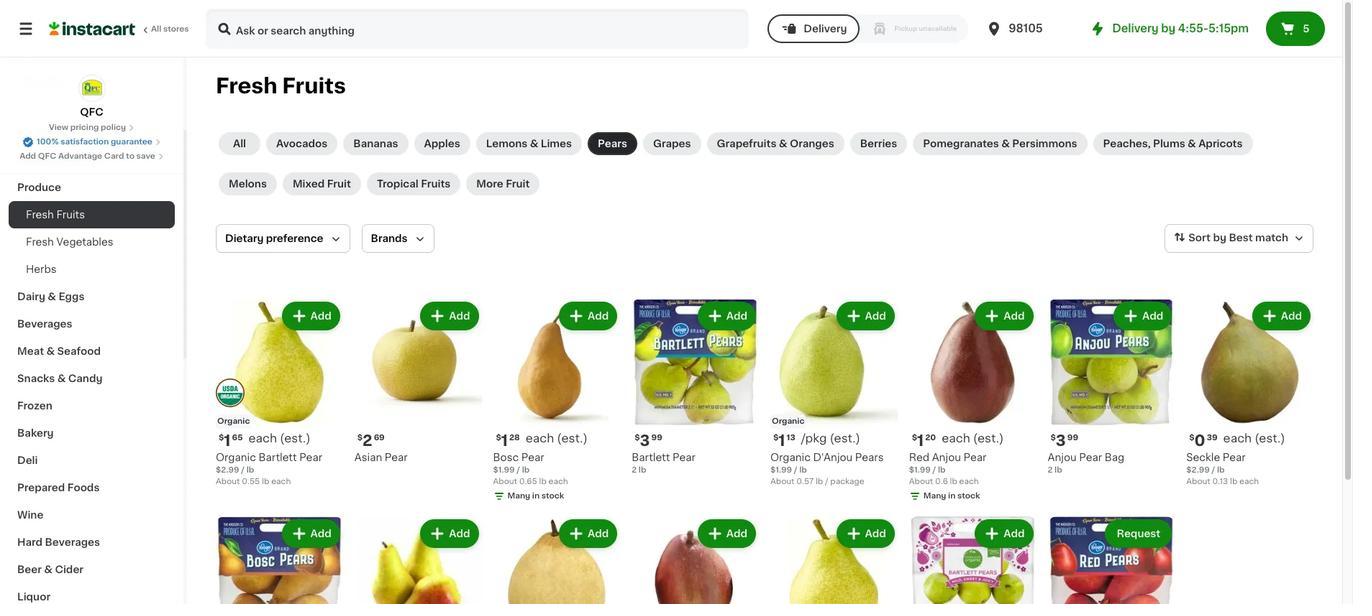 Task type: vqa. For each thing, say whether or not it's contained in the screenshot.
Beverages
yes



Task type: describe. For each thing, give the bounding box(es) containing it.
each inside organic bartlett pear $2.99 / lb about 0.55 lb each
[[271, 478, 291, 486]]

/pkg (est.)
[[801, 433, 860, 444]]

guarantee
[[111, 138, 152, 146]]

view
[[49, 124, 68, 132]]

fresh fruits link
[[9, 201, 175, 229]]

in for pear
[[948, 493, 955, 500]]

$2.99 inside organic bartlett pear $2.99 / lb about 0.55 lb each
[[216, 467, 239, 475]]

buy
[[40, 48, 61, 58]]

tropical
[[377, 179, 418, 189]]

1 for $ 1 28
[[501, 434, 508, 449]]

product group containing 2
[[354, 299, 482, 465]]

hard beverages link
[[9, 529, 175, 557]]

0.65
[[519, 478, 537, 486]]

more fruit
[[476, 179, 530, 189]]

(est.) inside $ 1 65 each (est.)
[[280, 433, 310, 444]]

(est.) for red anjou pear
[[973, 433, 1004, 444]]

deli link
[[9, 447, 175, 475]]

pear for asian pear
[[385, 453, 408, 463]]

$1.20 each (estimated) element
[[909, 432, 1036, 451]]

3 for bartlett pear
[[640, 434, 650, 449]]

5
[[1303, 24, 1309, 34]]

grapes
[[653, 139, 691, 149]]

snacks & candy
[[17, 374, 102, 384]]

20
[[925, 434, 936, 442]]

limes
[[541, 139, 572, 149]]

thanksgiving
[[17, 155, 86, 165]]

5 button
[[1266, 12, 1325, 46]]

$2.99 inside seckle pear $2.99 / lb about 0.13 lb each
[[1186, 467, 1210, 475]]

$0.39 each (estimated) element
[[1186, 432, 1313, 451]]

red
[[909, 453, 929, 463]]

anjou inside red anjou pear $1.99 / lb about 0.6 lb each
[[932, 453, 961, 463]]

qfc logo image
[[78, 75, 105, 102]]

anjou inside anjou pear bag 2 lb
[[1048, 453, 1077, 463]]

thanksgiving link
[[9, 147, 175, 174]]

brands
[[371, 234, 408, 244]]

avocados
[[276, 139, 328, 149]]

frozen link
[[9, 393, 175, 420]]

add qfc advantage card to save link
[[20, 151, 164, 163]]

match
[[1255, 233, 1288, 243]]

seafood
[[57, 347, 101, 357]]

28
[[509, 434, 520, 442]]

$ 3 99 for bartlett
[[635, 434, 662, 449]]

organic inside organic bartlett pear $2.99 / lb about 0.55 lb each
[[216, 453, 256, 463]]

view pricing policy link
[[49, 122, 135, 134]]

to
[[126, 152, 134, 160]]

1 vertical spatial fresh fruits
[[26, 210, 85, 220]]

lb inside bartlett pear 2 lb
[[639, 467, 646, 475]]

berries link
[[850, 132, 907, 155]]

$1.99 inside bosc pear $1.99 / lb about 0.65 lb each
[[493, 467, 515, 475]]

bananas link
[[343, 132, 408, 155]]

& for cider
[[44, 565, 53, 575]]

dietary
[[225, 234, 264, 244]]

grapefruits & oranges
[[717, 139, 834, 149]]

$ inside $ 2 69
[[357, 434, 363, 442]]

best match
[[1229, 233, 1288, 243]]

peaches, plums & apricots link
[[1093, 132, 1253, 155]]

dairy & eggs link
[[9, 283, 175, 311]]

& for persimmons
[[1001, 139, 1010, 149]]

mixed fruit
[[293, 179, 351, 189]]

each inside red anjou pear $1.99 / lb about 0.6 lb each
[[959, 478, 979, 486]]

wine link
[[9, 502, 175, 529]]

seckle
[[1186, 453, 1220, 463]]

lb inside anjou pear bag 2 lb
[[1055, 467, 1062, 475]]

$1.99 for red
[[909, 467, 931, 475]]

melons
[[229, 179, 267, 189]]

$ 1 28
[[496, 434, 520, 449]]

qfc link
[[78, 75, 105, 119]]

package
[[830, 478, 864, 486]]

fresh vegetables link
[[9, 229, 175, 256]]

2 vertical spatial fruits
[[56, 210, 85, 220]]

peaches, plums & apricots
[[1103, 139, 1243, 149]]

beverages link
[[9, 311, 175, 338]]

d'anjou
[[813, 453, 853, 463]]

beer
[[17, 565, 42, 575]]

1 for $ 1 65 each (est.)
[[224, 434, 231, 449]]

2 inside anjou pear bag 2 lb
[[1048, 467, 1053, 475]]

peaches,
[[1103, 139, 1151, 149]]

save
[[136, 152, 155, 160]]

dairy & eggs
[[17, 292, 84, 302]]

100% satisfaction guarantee button
[[22, 134, 161, 148]]

by for sort
[[1213, 233, 1226, 243]]

hard
[[17, 538, 43, 548]]

5:15pm
[[1208, 23, 1249, 34]]

many for pear
[[507, 493, 530, 500]]

organic up 13
[[772, 418, 804, 426]]

/pkg
[[801, 433, 827, 444]]

$ inside $ 1 13
[[773, 434, 779, 442]]

1 horizontal spatial fruits
[[282, 76, 346, 96]]

0.13
[[1212, 478, 1228, 486]]

bakery
[[17, 429, 54, 439]]

each right 20 on the bottom right
[[942, 433, 970, 444]]

item badge image
[[216, 379, 245, 408]]

& for eggs
[[48, 292, 56, 302]]

pear for bosc pear $1.99 / lb about 0.65 lb each
[[521, 453, 544, 463]]

each inside $ 1 65 each (est.)
[[248, 433, 277, 444]]

dairy
[[17, 292, 45, 302]]

deli
[[17, 456, 38, 466]]

pricing
[[70, 124, 99, 132]]

asian pear
[[354, 453, 408, 463]]

pear for anjou pear bag 2 lb
[[1079, 453, 1102, 463]]

melons link
[[219, 173, 277, 196]]

98105
[[1009, 23, 1043, 34]]

$1.28 each (estimated) element
[[493, 432, 620, 451]]

2 inside bartlett pear 2 lb
[[632, 467, 637, 475]]

Search field
[[207, 10, 748, 47]]

$ 1 65 each (est.)
[[219, 433, 310, 449]]

about for d'anjou
[[770, 478, 794, 486]]

0.57
[[797, 478, 814, 486]]

many in stock for $1.99
[[507, 493, 564, 500]]

dietary preference button
[[216, 224, 350, 253]]

69
[[374, 434, 385, 442]]

bakery link
[[9, 420, 175, 447]]

pomegranates & persimmons link
[[913, 132, 1087, 155]]

0 vertical spatial pears
[[598, 139, 627, 149]]

prepared foods link
[[9, 475, 175, 502]]

bag
[[1105, 453, 1124, 463]]

99 for anjou
[[1067, 434, 1078, 442]]

65
[[232, 434, 243, 442]]

0 vertical spatial fresh
[[216, 76, 277, 96]]

request
[[1117, 529, 1160, 539]]

stock for anjou
[[957, 493, 980, 500]]

99 for bartlett
[[651, 434, 662, 442]]

0 vertical spatial beverages
[[17, 319, 72, 329]]

delivery for delivery
[[804, 24, 847, 34]]

& for seafood
[[46, 347, 55, 357]]

organic up 65
[[217, 418, 250, 426]]

about inside bosc pear $1.99 / lb about 0.65 lb each
[[493, 478, 517, 486]]

& for oranges
[[779, 139, 787, 149]]

& for limes
[[530, 139, 538, 149]]



Task type: locate. For each thing, give the bounding box(es) containing it.
stock down red anjou pear $1.99 / lb about 0.6 lb each at the right bottom
[[957, 493, 980, 500]]

beer & cider link
[[9, 557, 175, 584]]

best
[[1229, 233, 1253, 243]]

3 up anjou pear bag 2 lb
[[1056, 434, 1066, 449]]

about inside organic bartlett pear $2.99 / lb about 0.55 lb each
[[216, 478, 240, 486]]

fruits up avocados
[[282, 76, 346, 96]]

& right meat
[[46, 347, 55, 357]]

1 horizontal spatial anjou
[[1048, 453, 1077, 463]]

fruit for mixed fruit
[[327, 179, 351, 189]]

bananas
[[353, 139, 398, 149]]

snacks & candy link
[[9, 365, 175, 393]]

each right the 0.13
[[1239, 478, 1259, 486]]

buy it again
[[40, 48, 101, 58]]

frozen
[[17, 401, 52, 411]]

4 about from the left
[[909, 478, 933, 486]]

0 horizontal spatial all
[[151, 25, 161, 33]]

3 up bartlett pear 2 lb
[[640, 434, 650, 449]]

1 horizontal spatial 3
[[1056, 434, 1066, 449]]

3 1 from the left
[[779, 434, 785, 449]]

$ up bartlett pear 2 lb
[[635, 434, 640, 442]]

meat & seafood link
[[9, 338, 175, 365]]

about left the 0.13
[[1186, 478, 1210, 486]]

stock down bosc pear $1.99 / lb about 0.65 lb each
[[541, 493, 564, 500]]

1 left 65
[[224, 434, 231, 449]]

fresh up all link
[[216, 76, 277, 96]]

& left limes
[[530, 139, 538, 149]]

/ up 0.65
[[517, 467, 520, 475]]

0 horizontal spatial fresh fruits
[[26, 210, 85, 220]]

produce link
[[9, 174, 175, 201]]

fresh fruits up the fresh vegetables
[[26, 210, 85, 220]]

2 $1.99 from the left
[[770, 467, 792, 475]]

39
[[1207, 434, 1217, 442]]

pear inside bosc pear $1.99 / lb about 0.65 lb each
[[521, 453, 544, 463]]

by right sort
[[1213, 233, 1226, 243]]

all left stores
[[151, 25, 161, 33]]

2 fruit from the left
[[506, 179, 530, 189]]

1 vertical spatial fresh
[[26, 210, 54, 220]]

organic down $ 1 13
[[770, 453, 811, 463]]

6 $ from the left
[[912, 434, 917, 442]]

0 horizontal spatial in
[[532, 493, 540, 500]]

beverages inside hard beverages link
[[45, 538, 100, 548]]

1 stock from the left
[[541, 493, 564, 500]]

about for bartlett
[[216, 478, 240, 486]]

many for anjou
[[923, 493, 946, 500]]

2 stock from the left
[[957, 493, 980, 500]]

bosc pear $1.99 / lb about 0.65 lb each
[[493, 453, 568, 486]]

1 horizontal spatial 99
[[1067, 434, 1078, 442]]

all up melons
[[233, 139, 246, 149]]

1
[[224, 434, 231, 449], [501, 434, 508, 449], [779, 434, 785, 449], [917, 434, 924, 449]]

3 $1.99 from the left
[[909, 467, 931, 475]]

4 (est.) from the left
[[973, 433, 1004, 444]]

1 99 from the left
[[651, 434, 662, 442]]

/ up 0.57
[[794, 467, 797, 475]]

& left persimmons
[[1001, 139, 1010, 149]]

2 (est.) from the left
[[557, 433, 588, 444]]

7 $ from the left
[[1051, 434, 1056, 442]]

0 horizontal spatial 99
[[651, 434, 662, 442]]

$ up anjou pear bag 2 lb
[[1051, 434, 1056, 442]]

0 horizontal spatial anjou
[[932, 453, 961, 463]]

organic inside organic d'anjou pears $1.99 / lb about 0.57 lb / package
[[770, 453, 811, 463]]

bartlett inside organic bartlett pear $2.99 / lb about 0.55 lb each
[[259, 453, 297, 463]]

2 $ 3 99 from the left
[[1051, 434, 1078, 449]]

fruits right the tropical
[[421, 179, 451, 189]]

1 for $ 1 13
[[779, 434, 785, 449]]

many in stock down 0.65
[[507, 493, 564, 500]]

$1.13 per package (estimated) element
[[770, 432, 898, 451]]

1 vertical spatial qfc
[[38, 152, 56, 160]]

about inside red anjou pear $1.99 / lb about 0.6 lb each
[[909, 478, 933, 486]]

$1.65 each (estimated) element
[[216, 432, 343, 451]]

5 about from the left
[[1186, 478, 1210, 486]]

$ left 65
[[219, 434, 224, 442]]

candy
[[68, 374, 102, 384]]

1 horizontal spatial all
[[233, 139, 246, 149]]

lemons & limes
[[486, 139, 572, 149]]

anjou left bag
[[1048, 453, 1077, 463]]

apples link
[[414, 132, 470, 155]]

product group
[[216, 299, 343, 488], [354, 299, 482, 465], [493, 299, 620, 505], [632, 299, 759, 477], [770, 299, 898, 488], [909, 299, 1036, 505], [1048, 299, 1175, 477], [1186, 299, 1313, 488], [216, 517, 343, 605], [354, 517, 482, 605], [493, 517, 620, 605], [632, 517, 759, 605], [770, 517, 898, 605], [909, 517, 1036, 605], [1048, 517, 1175, 605]]

None search field
[[206, 9, 749, 49]]

mixed fruit link
[[283, 173, 361, 196]]

1 left 13
[[779, 434, 785, 449]]

1 many in stock from the left
[[507, 493, 564, 500]]

fruits up the fresh vegetables
[[56, 210, 85, 220]]

4 1 from the left
[[917, 434, 924, 449]]

many in stock for pear
[[923, 493, 980, 500]]

seckle pear $2.99 / lb about 0.13 lb each
[[1186, 453, 1259, 486]]

grapefruits & oranges link
[[707, 132, 844, 155]]

each (est.) right 39
[[1223, 433, 1285, 444]]

fruit right mixed
[[327, 179, 351, 189]]

pears right limes
[[598, 139, 627, 149]]

1 horizontal spatial many
[[923, 493, 946, 500]]

(est.) inside $1.13 per package (estimated) element
[[830, 433, 860, 444]]

0 vertical spatial by
[[1161, 23, 1175, 34]]

preference
[[266, 234, 323, 244]]

each (est.) up red anjou pear $1.99 / lb about 0.6 lb each at the right bottom
[[942, 433, 1004, 444]]

0 vertical spatial fresh fruits
[[216, 76, 346, 96]]

0 horizontal spatial qfc
[[38, 152, 56, 160]]

5 (est.) from the left
[[1255, 433, 1285, 444]]

(est.) inside $1.28 each (estimated) element
[[557, 433, 588, 444]]

$1.99 down $ 1 13
[[770, 467, 792, 475]]

pear
[[299, 453, 322, 463], [385, 453, 408, 463], [521, 453, 544, 463], [673, 453, 695, 463], [964, 453, 986, 463], [1079, 453, 1102, 463], [1223, 453, 1246, 463]]

1 $ 3 99 from the left
[[635, 434, 662, 449]]

delivery by 4:55-5:15pm link
[[1089, 20, 1249, 37]]

organic d'anjou pears $1.99 / lb about 0.57 lb / package
[[770, 453, 884, 486]]

$1.99 inside red anjou pear $1.99 / lb about 0.6 lb each
[[909, 467, 931, 475]]

1 $2.99 from the left
[[216, 467, 239, 475]]

about left 0.6
[[909, 478, 933, 486]]

/ up 0.6
[[933, 467, 936, 475]]

7 pear from the left
[[1223, 453, 1246, 463]]

4:55-
[[1178, 23, 1209, 34]]

0.55
[[242, 478, 260, 486]]

each (est.) inside $1.20 each (estimated) element
[[942, 433, 1004, 444]]

stores
[[163, 25, 189, 33]]

13
[[787, 434, 795, 442]]

eggs
[[59, 292, 84, 302]]

2 3 from the left
[[1056, 434, 1066, 449]]

4 $ from the left
[[635, 434, 640, 442]]

100% satisfaction guarantee
[[37, 138, 152, 146]]

2 vertical spatial fresh
[[26, 237, 54, 247]]

pear inside bartlett pear 2 lb
[[673, 453, 695, 463]]

99 up anjou pear bag 2 lb
[[1067, 434, 1078, 442]]

0 horizontal spatial each (est.)
[[526, 433, 588, 444]]

many in stock down 0.6
[[923, 493, 980, 500]]

(est.) up organic bartlett pear $2.99 / lb about 0.55 lb each
[[280, 433, 310, 444]]

$ inside $ 1 28
[[496, 434, 501, 442]]

each (est.) for pear
[[526, 433, 588, 444]]

(est.) for seckle pear
[[1255, 433, 1285, 444]]

& right 'beer'
[[44, 565, 53, 575]]

about left 0.65
[[493, 478, 517, 486]]

in for $1.99
[[532, 493, 540, 500]]

snacks
[[17, 374, 55, 384]]

$ 3 99 up anjou pear bag 2 lb
[[1051, 434, 1078, 449]]

about left 0.55
[[216, 478, 240, 486]]

meat & seafood
[[17, 347, 101, 357]]

1 horizontal spatial $1.99
[[770, 467, 792, 475]]

(est.) inside the $0.39 each (estimated) element
[[1255, 433, 1285, 444]]

pomegranates
[[923, 139, 999, 149]]

1 vertical spatial all
[[233, 139, 246, 149]]

0
[[1194, 434, 1205, 449]]

1 pear from the left
[[299, 453, 322, 463]]

2 1 from the left
[[501, 434, 508, 449]]

it
[[63, 48, 70, 58]]

fresh down produce
[[26, 210, 54, 220]]

$ 0 39
[[1189, 434, 1217, 449]]

in down red anjou pear $1.99 / lb about 0.6 lb each at the right bottom
[[948, 493, 955, 500]]

$ inside $ 0 39
[[1189, 434, 1194, 442]]

(est.) up seckle pear $2.99 / lb about 0.13 lb each
[[1255, 433, 1285, 444]]

lists
[[40, 77, 65, 87]]

0 horizontal spatial pears
[[598, 139, 627, 149]]

each right 65
[[248, 433, 277, 444]]

pears up package
[[855, 453, 884, 463]]

pear for bartlett pear 2 lb
[[673, 453, 695, 463]]

satisfaction
[[61, 138, 109, 146]]

all stores
[[151, 25, 189, 33]]

1 left 28
[[501, 434, 508, 449]]

each right 28
[[526, 433, 554, 444]]

$ 3 99 up bartlett pear 2 lb
[[635, 434, 662, 449]]

qfc
[[80, 107, 103, 117], [38, 152, 56, 160]]

0 horizontal spatial $ 3 99
[[635, 434, 662, 449]]

$1.99 down red
[[909, 467, 931, 475]]

card
[[104, 152, 124, 160]]

/ up 0.55
[[241, 467, 245, 475]]

fruit for more fruit
[[506, 179, 530, 189]]

hard beverages
[[17, 538, 100, 548]]

98105 button
[[986, 9, 1072, 49]]

each (est.) for anjou
[[942, 433, 1004, 444]]

grapes link
[[643, 132, 701, 155]]

$ left the 69
[[357, 434, 363, 442]]

bartlett inside bartlett pear 2 lb
[[632, 453, 670, 463]]

produce
[[17, 183, 61, 193]]

pear inside red anjou pear $1.99 / lb about 0.6 lb each
[[964, 453, 986, 463]]

herbs link
[[9, 256, 175, 283]]

organic bartlett pear $2.99 / lb about 0.55 lb each
[[216, 453, 322, 486]]

(est.)
[[280, 433, 310, 444], [557, 433, 588, 444], [830, 433, 860, 444], [973, 433, 1004, 444], [1255, 433, 1285, 444]]

$1.99 for organic
[[770, 467, 792, 475]]

8 $ from the left
[[1189, 434, 1194, 442]]

2 in from the left
[[948, 493, 955, 500]]

1 horizontal spatial in
[[948, 493, 955, 500]]

cider
[[55, 565, 83, 575]]

about left 0.57
[[770, 478, 794, 486]]

1 in from the left
[[532, 493, 540, 500]]

add qfc advantage card to save
[[20, 152, 155, 160]]

4 pear from the left
[[673, 453, 695, 463]]

prepared
[[17, 483, 65, 493]]

1 vertical spatial pears
[[855, 453, 884, 463]]

2 many from the left
[[923, 493, 946, 500]]

5 $ from the left
[[773, 434, 779, 442]]

& for candy
[[57, 374, 66, 384]]

$1.99 down bosc at the bottom left of page
[[493, 467, 515, 475]]

1 horizontal spatial delivery
[[1112, 23, 1159, 34]]

/ inside bosc pear $1.99 / lb about 0.65 lb each
[[517, 467, 520, 475]]

qfc up view pricing policy link
[[80, 107, 103, 117]]

pear inside anjou pear bag 2 lb
[[1079, 453, 1102, 463]]

organic down 65
[[216, 453, 256, 463]]

0 horizontal spatial bartlett
[[259, 453, 297, 463]]

(est.) up red anjou pear $1.99 / lb about 0.6 lb each at the right bottom
[[973, 433, 1004, 444]]

(est.) up bosc pear $1.99 / lb about 0.65 lb each
[[557, 433, 588, 444]]

all for all
[[233, 139, 246, 149]]

$ left 39
[[1189, 434, 1194, 442]]

1 bartlett from the left
[[259, 453, 297, 463]]

pears inside organic d'anjou pears $1.99 / lb about 0.57 lb / package
[[855, 453, 884, 463]]

/ inside organic bartlett pear $2.99 / lb about 0.55 lb each
[[241, 467, 245, 475]]

2 many in stock from the left
[[923, 493, 980, 500]]

many down 0.65
[[507, 493, 530, 500]]

delivery button
[[768, 14, 860, 43]]

lemons & limes link
[[476, 132, 582, 155]]

1 for $ 1 20
[[917, 434, 924, 449]]

apples
[[424, 139, 460, 149]]

1 horizontal spatial stock
[[957, 493, 980, 500]]

service type group
[[768, 14, 968, 43]]

1 vertical spatial by
[[1213, 233, 1226, 243]]

avocados link
[[266, 132, 338, 155]]

0 horizontal spatial fruit
[[327, 179, 351, 189]]

about inside organic d'anjou pears $1.99 / lb about 0.57 lb / package
[[770, 478, 794, 486]]

0 horizontal spatial fruits
[[56, 210, 85, 220]]

(est.) inside $1.20 each (estimated) element
[[973, 433, 1004, 444]]

1 horizontal spatial 2
[[632, 467, 637, 475]]

$ left 13
[[773, 434, 779, 442]]

1 $1.99 from the left
[[493, 467, 515, 475]]

/ up the 0.13
[[1212, 467, 1215, 475]]

0 horizontal spatial 2
[[363, 434, 372, 449]]

1 3 from the left
[[640, 434, 650, 449]]

& right "plums"
[[1188, 139, 1196, 149]]

0 vertical spatial qfc
[[80, 107, 103, 117]]

$ left 28
[[496, 434, 501, 442]]

1 horizontal spatial by
[[1213, 233, 1226, 243]]

$ 3 99 for anjou
[[1051, 434, 1078, 449]]

stock for pear
[[541, 493, 564, 500]]

0 vertical spatial all
[[151, 25, 161, 33]]

(est.) up d'anjou
[[830, 433, 860, 444]]

1 horizontal spatial fruit
[[506, 179, 530, 189]]

dietary preference
[[225, 234, 323, 244]]

0 horizontal spatial $2.99
[[216, 467, 239, 475]]

pear inside organic bartlett pear $2.99 / lb about 0.55 lb each
[[299, 453, 322, 463]]

& left candy
[[57, 374, 66, 384]]

many
[[507, 493, 530, 500], [923, 493, 946, 500]]

$ inside $ 1 65 each (est.)
[[219, 434, 224, 442]]

0 horizontal spatial by
[[1161, 23, 1175, 34]]

fresh fruits up avocados
[[216, 76, 346, 96]]

qfc down 100%
[[38, 152, 56, 160]]

2 bartlett from the left
[[632, 453, 670, 463]]

3 for anjou pear bag
[[1056, 434, 1066, 449]]

1 horizontal spatial fresh fruits
[[216, 76, 346, 96]]

$ inside $ 1 20
[[912, 434, 917, 442]]

delivery inside button
[[804, 24, 847, 34]]

prepared foods
[[17, 483, 100, 493]]

0 horizontal spatial delivery
[[804, 24, 847, 34]]

each (est.) inside the $0.39 each (estimated) element
[[1223, 433, 1285, 444]]

product group containing 0
[[1186, 299, 1313, 488]]

0 horizontal spatial many in stock
[[507, 493, 564, 500]]

1 horizontal spatial qfc
[[80, 107, 103, 117]]

fresh for 'fresh vegetables' link
[[26, 237, 54, 247]]

0 horizontal spatial $1.99
[[493, 467, 515, 475]]

delivery for delivery by 4:55-5:15pm
[[1112, 23, 1159, 34]]

anjou up 0.6
[[932, 453, 961, 463]]

2 about from the left
[[493, 478, 517, 486]]

0 horizontal spatial 3
[[640, 434, 650, 449]]

1 horizontal spatial $ 3 99
[[1051, 434, 1078, 449]]

apricots
[[1198, 139, 1243, 149]]

each inside bosc pear $1.99 / lb about 0.65 lb each
[[548, 478, 568, 486]]

add button
[[283, 304, 339, 329], [422, 304, 477, 329], [560, 304, 616, 329], [699, 304, 755, 329], [838, 304, 893, 329], [976, 304, 1032, 329], [1115, 304, 1170, 329], [1254, 304, 1309, 329], [283, 521, 339, 547], [422, 521, 477, 547], [560, 521, 616, 547], [699, 521, 755, 547], [838, 521, 893, 547], [976, 521, 1032, 547]]

0 horizontal spatial stock
[[541, 493, 564, 500]]

2 horizontal spatial fruits
[[421, 179, 451, 189]]

2 horizontal spatial $1.99
[[909, 467, 931, 475]]

1 horizontal spatial bartlett
[[632, 453, 670, 463]]

again
[[73, 48, 101, 58]]

1 horizontal spatial many in stock
[[923, 493, 980, 500]]

1 each (est.) from the left
[[526, 433, 588, 444]]

2 each (est.) from the left
[[942, 433, 1004, 444]]

fruit right more
[[506, 179, 530, 189]]

1 horizontal spatial $2.99
[[1186, 467, 1210, 475]]

3 about from the left
[[770, 478, 794, 486]]

beverages up cider at the bottom left of page
[[45, 538, 100, 548]]

herbs
[[26, 265, 57, 275]]

3
[[640, 434, 650, 449], [1056, 434, 1066, 449]]

many down 0.6
[[923, 493, 946, 500]]

each (est.) inside $1.28 each (estimated) element
[[526, 433, 588, 444]]

$2.99 down 65
[[216, 467, 239, 475]]

each right 0.65
[[548, 478, 568, 486]]

2 pear from the left
[[385, 453, 408, 463]]

$1.99 inside organic d'anjou pears $1.99 / lb about 0.57 lb / package
[[770, 467, 792, 475]]

lb
[[246, 467, 254, 475], [522, 467, 530, 475], [639, 467, 646, 475], [799, 467, 807, 475], [938, 467, 946, 475], [1055, 467, 1062, 475], [1217, 467, 1225, 475], [262, 478, 269, 486], [539, 478, 546, 486], [816, 478, 823, 486], [950, 478, 957, 486], [1230, 478, 1237, 486]]

all for all stores
[[151, 25, 161, 33]]

0 horizontal spatial many
[[507, 493, 530, 500]]

by left 4:55-
[[1161, 23, 1175, 34]]

/ inside seckle pear $2.99 / lb about 0.13 lb each
[[1212, 467, 1215, 475]]

1 anjou from the left
[[932, 453, 961, 463]]

1 vertical spatial beverages
[[45, 538, 100, 548]]

(est.) for organic d'anjou pears
[[830, 433, 860, 444]]

persimmons
[[1012, 139, 1077, 149]]

fruit
[[327, 179, 351, 189], [506, 179, 530, 189]]

3 pear from the left
[[521, 453, 544, 463]]

$2.99 down seckle
[[1186, 467, 1210, 475]]

sort by
[[1188, 233, 1226, 243]]

each right 0.55
[[271, 478, 291, 486]]

delivery
[[1112, 23, 1159, 34], [804, 24, 847, 34]]

each (est.) up bosc pear $1.99 / lb about 0.65 lb each
[[526, 433, 588, 444]]

$ 3 99
[[635, 434, 662, 449], [1051, 434, 1078, 449]]

2 99 from the left
[[1067, 434, 1078, 442]]

1 horizontal spatial each (est.)
[[942, 433, 1004, 444]]

2 anjou from the left
[[1048, 453, 1077, 463]]

6 pear from the left
[[1079, 453, 1102, 463]]

5 pear from the left
[[964, 453, 986, 463]]

each inside seckle pear $2.99 / lb about 0.13 lb each
[[1239, 478, 1259, 486]]

advantage
[[58, 152, 102, 160]]

recipes
[[17, 128, 60, 138]]

2 $2.99 from the left
[[1186, 467, 1210, 475]]

by for delivery
[[1161, 23, 1175, 34]]

1 fruit from the left
[[327, 179, 351, 189]]

/ inside red anjou pear $1.99 / lb about 0.6 lb each
[[933, 467, 936, 475]]

many in stock
[[507, 493, 564, 500], [923, 493, 980, 500]]

Best match Sort by field
[[1165, 224, 1313, 253]]

instacart logo image
[[49, 20, 135, 37]]

2 horizontal spatial each (est.)
[[1223, 433, 1285, 444]]

3 $ from the left
[[496, 434, 501, 442]]

1 vertical spatial fruits
[[421, 179, 451, 189]]

about inside seckle pear $2.99 / lb about 0.13 lb each
[[1186, 478, 1210, 486]]

1 (est.) from the left
[[280, 433, 310, 444]]

99 up bartlett pear 2 lb
[[651, 434, 662, 442]]

anjou pear bag 2 lb
[[1048, 453, 1124, 475]]

each right 0.6
[[959, 478, 979, 486]]

1 1 from the left
[[224, 434, 231, 449]]

each (est.)
[[526, 433, 588, 444], [942, 433, 1004, 444], [1223, 433, 1285, 444]]

2 horizontal spatial 2
[[1048, 467, 1053, 475]]

in down 0.65
[[532, 493, 540, 500]]

pear for seckle pear $2.99 / lb about 0.13 lb each
[[1223, 453, 1246, 463]]

3 each (est.) from the left
[[1223, 433, 1285, 444]]

$ left 20 on the bottom right
[[912, 434, 917, 442]]

1 many from the left
[[507, 493, 530, 500]]

$ 2 69
[[357, 434, 385, 449]]

0 vertical spatial fruits
[[282, 76, 346, 96]]

/ left package
[[825, 478, 828, 486]]

grapefruits
[[717, 139, 776, 149]]

by inside field
[[1213, 233, 1226, 243]]

/
[[241, 467, 245, 475], [517, 467, 520, 475], [794, 467, 797, 475], [933, 467, 936, 475], [1212, 467, 1215, 475], [825, 478, 828, 486]]

1 about from the left
[[216, 478, 240, 486]]

& left eggs
[[48, 292, 56, 302]]

& left oranges
[[779, 139, 787, 149]]

3 (est.) from the left
[[830, 433, 860, 444]]

1 horizontal spatial pears
[[855, 453, 884, 463]]

1 $ from the left
[[219, 434, 224, 442]]

fresh up herbs
[[26, 237, 54, 247]]

product group containing request
[[1048, 517, 1175, 605]]

beverages down 'dairy & eggs'
[[17, 319, 72, 329]]

(est.) for bosc pear
[[557, 433, 588, 444]]

in
[[532, 493, 540, 500], [948, 493, 955, 500]]

2 $ from the left
[[357, 434, 363, 442]]

pear inside seckle pear $2.99 / lb about 0.13 lb each
[[1223, 453, 1246, 463]]

1 left 20 on the bottom right
[[917, 434, 924, 449]]

1 inside $ 1 65 each (est.)
[[224, 434, 231, 449]]

each right 39
[[1223, 433, 1252, 444]]

fresh for fresh fruits link
[[26, 210, 54, 220]]

about for anjou
[[909, 478, 933, 486]]



